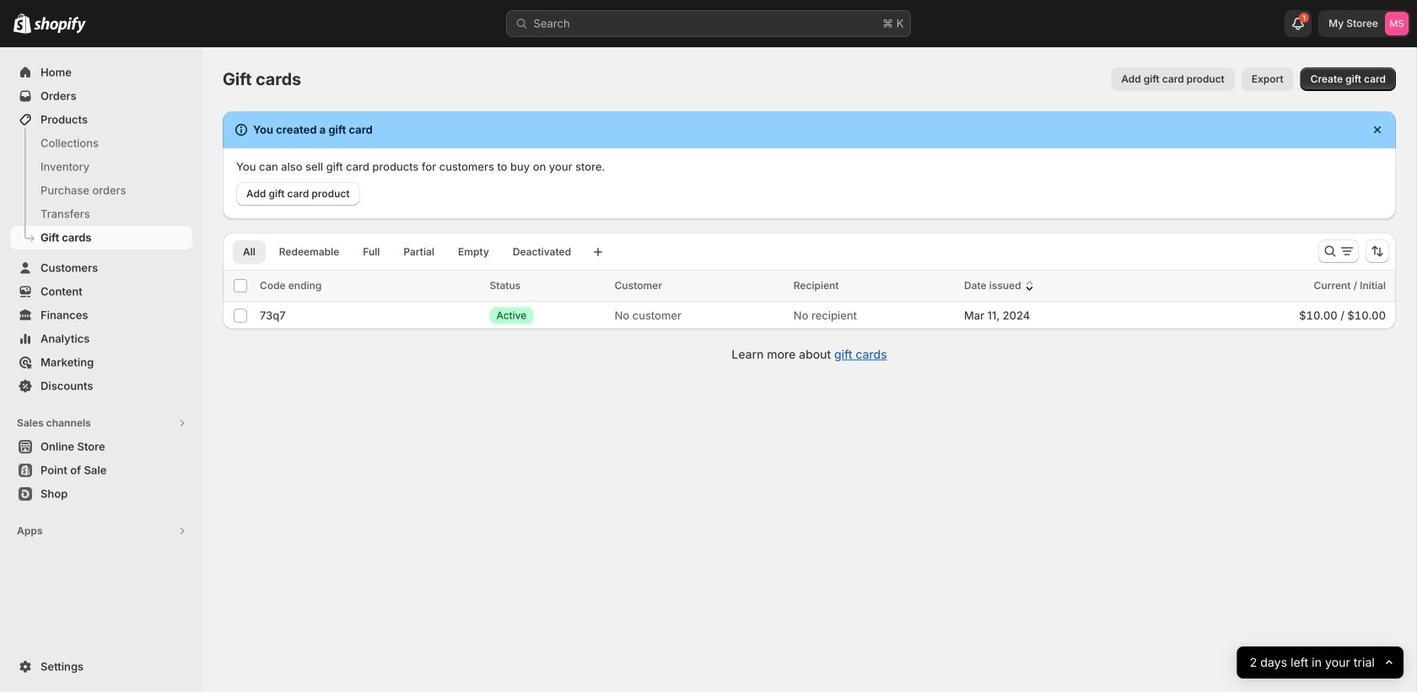 Task type: locate. For each thing, give the bounding box(es) containing it.
my storee image
[[1386, 12, 1410, 35]]

1 horizontal spatial shopify image
[[34, 17, 86, 34]]

0 horizontal spatial shopify image
[[14, 13, 31, 34]]

shopify image
[[14, 13, 31, 34], [34, 17, 86, 34]]

tab list
[[230, 240, 585, 264]]



Task type: vqa. For each thing, say whether or not it's contained in the screenshot.
Shop settings menu 'Element'
no



